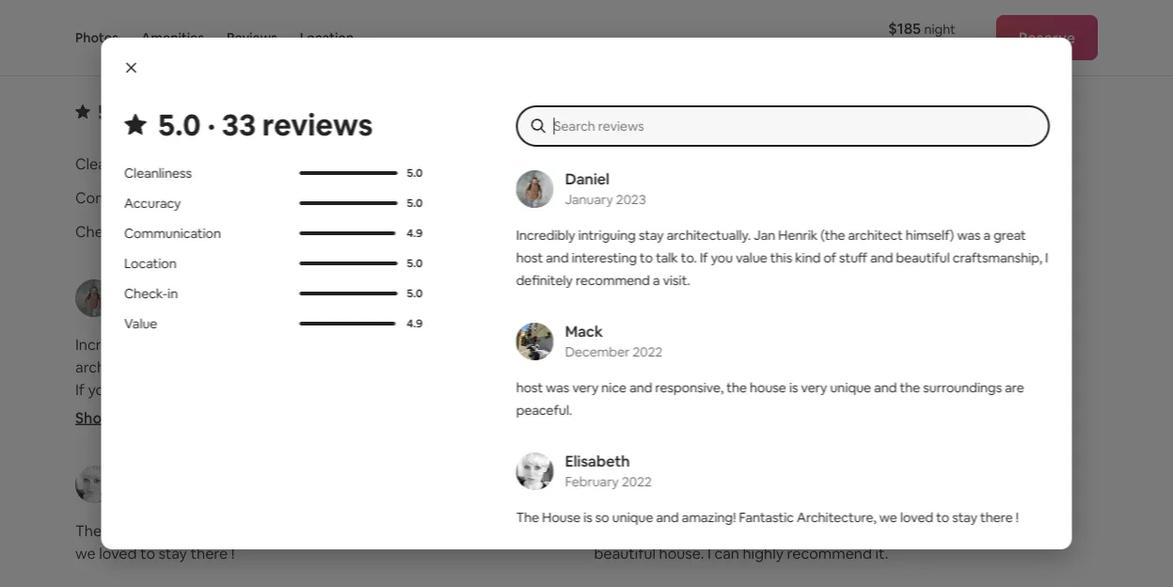Task type: describe. For each thing, give the bounding box(es) containing it.
0 horizontal spatial incredibly intriguing stay architectually. jan henrik (the architect himself) was a great host and interesting to talk to. if you value this kind of stuff and beautiful craftsmanship, i definitely recommend a visit.
[[75, 334, 489, 422]]

location button
[[300, 0, 354, 75]]

2 horizontal spatial location
[[594, 188, 654, 207]]

1 horizontal spatial value
[[594, 222, 632, 241]]

we inside list
[[75, 543, 96, 563]]

$185
[[889, 18, 921, 38]]

0 horizontal spatial ·
[[131, 98, 137, 125]]

talk inside 5.0 · 33 reviews dialog
[[656, 249, 678, 266]]

i inside dialog
[[1045, 249, 1048, 266]]

5.0 for cleanliness
[[407, 166, 422, 180]]

0 horizontal spatial elisabeth image
[[75, 466, 113, 503]]

great inside list
[[242, 357, 279, 376]]

loved inside 5.0 · 33 reviews dialog
[[900, 509, 933, 526]]

radina
[[643, 464, 691, 484]]

2023 inside 5.0 · 33 reviews dialog
[[616, 191, 646, 208]]

jan inside list
[[347, 334, 372, 354]]

2022 for elisabeth
[[622, 473, 652, 490]]

incredibly inside list
[[75, 334, 143, 354]]

1 horizontal spatial elisabeth image
[[516, 453, 554, 490]]

0 vertical spatial in
[[125, 222, 137, 241]]

0 horizontal spatial if
[[75, 380, 85, 399]]

january inside list
[[124, 300, 172, 317]]

there inside the house is so unique and amazing! fantastic architecture, we loved to stay there !
[[191, 543, 228, 563]]

june
[[643, 486, 673, 503]]

beautiful inside modern fairytale home is the exact description for this beautiful house. i can highly recommend it.
[[594, 543, 656, 563]]

february
[[565, 473, 619, 490]]

i inside modern fairytale home is the exact description for this beautiful house. i can highly recommend it.
[[708, 543, 711, 563]]

· inside 5.0 · 33 reviews dialog
[[207, 104, 215, 144]]

architect inside list
[[75, 357, 138, 376]]

value inside 5.0 · 33 reviews dialog
[[124, 315, 157, 332]]

0 horizontal spatial elisabeth image
[[75, 466, 113, 503]]

1 vertical spatial beautiful
[[300, 380, 361, 399]]

value inside 5.0 · 33 reviews dialog
[[736, 249, 767, 266]]

show more
[[75, 408, 155, 427]]

0 vertical spatial check-in
[[75, 222, 137, 241]]

(the inside 5.0 · 33 reviews dialog
[[820, 227, 845, 244]]

henrik inside 5.0 · 33 reviews dialog
[[778, 227, 818, 244]]

unique inside the house is so unique and amazing! fantastic architecture, we loved to stay there !
[[185, 521, 232, 540]]

reserve button
[[996, 15, 1098, 60]]

house inside 5.0 · 33 reviews dialog
[[750, 379, 786, 396]]

cleanliness inside 5.0 · 33 reviews dialog
[[124, 165, 191, 182]]

recommend inside modern fairytale home is the exact description for this beautiful house. i can highly recommend it.
[[787, 543, 872, 563]]

daniel image
[[516, 170, 554, 208]]

0 vertical spatial location
[[300, 29, 354, 46]]

1 vertical spatial i
[[470, 380, 474, 399]]

definitely inside 5.0 · 33 reviews dialog
[[516, 272, 573, 289]]

more
[[117, 408, 155, 427]]

5.0 · 33 reviews down amenities
[[98, 98, 243, 125]]

there inside 5.0 · 33 reviews dialog
[[980, 509, 1013, 526]]

architecture, inside 5.0 · 33 reviews dialog
[[797, 509, 876, 526]]

we inside 5.0 · 33 reviews dialog
[[879, 509, 897, 526]]

2021
[[676, 486, 704, 503]]

reviews inside dialog
[[262, 104, 373, 144]]

responsive, inside list
[[753, 334, 832, 354]]

5.0 · 33 reviews dialog
[[101, 38, 1072, 587]]

the house is so unique and amazing! fantastic architecture, we loved to stay there ! inside list
[[75, 521, 487, 563]]

visit. inside list
[[243, 402, 274, 422]]

exact
[[795, 521, 834, 540]]

stuff inside 5.0 · 33 reviews dialog
[[839, 249, 867, 266]]

talk inside list
[[442, 357, 467, 376]]

for
[[919, 521, 939, 540]]

home
[[712, 521, 752, 540]]

reviews
[[227, 29, 277, 46]]

2022 for mack
[[632, 344, 663, 360]]

0 vertical spatial communication
[[75, 188, 186, 207]]

0 horizontal spatial 2023
[[175, 300, 205, 317]]

elisabeth february 2022
[[565, 451, 652, 490]]

5.0 for location
[[407, 256, 422, 271]]

fairytale
[[652, 521, 709, 540]]

intriguing inside 5.0 · 33 reviews dialog
[[578, 227, 636, 244]]

the inside list
[[75, 521, 102, 540]]

communication inside 5.0 · 33 reviews dialog
[[124, 225, 221, 242]]

to. inside list
[[471, 357, 489, 376]]

amazing! inside 5.0 · 33 reviews dialog
[[682, 509, 736, 526]]

0 vertical spatial check-
[[75, 222, 125, 241]]

kind inside list
[[184, 380, 214, 399]]

photos
[[75, 29, 119, 46]]

responsive, inside 5.0 · 33 reviews dialog
[[655, 379, 723, 396]]

1 vertical spatial this
[[156, 380, 181, 399]]

craftsmanship, inside 5.0 · 33 reviews dialog
[[953, 249, 1042, 266]]

recommend inside 5.0 · 33 reviews dialog
[[575, 272, 650, 289]]

1 vertical spatial architectually.
[[247, 334, 344, 354]]

are inside 5.0 · 33 reviews dialog
[[1005, 379, 1024, 396]]

is inside the house is so unique and amazing! fantastic architecture, we loved to stay there !
[[152, 521, 163, 540]]

0 horizontal spatial daniel
[[124, 278, 169, 297]]

list containing daniel
[[68, 278, 1106, 587]]

nice inside list
[[692, 334, 721, 354]]

surroundings inside 5.0 · 33 reviews dialog
[[923, 379, 1002, 396]]

show more button
[[75, 408, 170, 427]]

daniel inside 5.0 · 33 reviews dialog
[[565, 169, 609, 188]]

0 horizontal spatial architecture,
[[396, 521, 487, 540]]

amenities
[[141, 29, 204, 46]]

photos button
[[75, 0, 119, 75]]

description
[[837, 521, 916, 540]]

fantastic inside 5.0 · 33 reviews dialog
[[739, 509, 794, 526]]

modern
[[594, 521, 648, 540]]

0 horizontal spatial reviews
[[169, 98, 243, 125]]

mack image
[[594, 279, 632, 317]]

this inside 5.0 · 33 reviews dialog
[[770, 249, 792, 266]]

you inside 5.0 · 33 reviews dialog
[[711, 249, 733, 266]]

henrik inside list
[[375, 334, 420, 354]]

house inside the house is so unique and amazing! fantastic architecture, we loved to stay there !
[[105, 521, 149, 540]]

architect inside 5.0 · 33 reviews dialog
[[848, 227, 903, 244]]

night
[[925, 20, 956, 37]]

reserve
[[1019, 28, 1076, 47]]

5.0 for check-in
[[407, 286, 422, 301]]



Task type: vqa. For each thing, say whether or not it's contained in the screenshot.


Task type: locate. For each thing, give the bounding box(es) containing it.
the inside 5.0 · 33 reviews dialog
[[516, 509, 539, 526]]

1 vertical spatial !
[[231, 543, 235, 563]]

radina june 2021
[[643, 464, 704, 503]]

1 horizontal spatial house
[[542, 509, 580, 526]]

himself)
[[906, 227, 954, 244], [141, 357, 197, 376]]

if inside 5.0 · 33 reviews dialog
[[700, 249, 708, 266]]

the house is so unique and amazing! fantastic architecture, we loved to stay there ! inside 5.0 · 33 reviews dialog
[[516, 509, 1019, 526]]

5.0 for accuracy
[[407, 196, 422, 210]]

elisabeth image
[[516, 453, 554, 490], [75, 466, 113, 503]]

stuff inside list
[[235, 380, 267, 399]]

in
[[125, 222, 137, 241], [167, 285, 178, 302]]

mack inside 'mack december 2022'
[[565, 321, 603, 341]]

Search reviews, Press 'Enter' to search text field
[[554, 117, 1031, 136]]

2 horizontal spatial recommend
[[787, 543, 872, 563]]

beautiful inside 5.0 · 33 reviews dialog
[[896, 249, 950, 266]]

0 horizontal spatial intriguing
[[146, 334, 212, 354]]

0 vertical spatial accuracy
[[594, 154, 659, 173]]

daniel image
[[516, 170, 554, 208], [75, 279, 113, 317], [75, 279, 113, 317]]

check-in inside 5.0 · 33 reviews dialog
[[124, 285, 178, 302]]

1 vertical spatial craftsmanship,
[[365, 380, 467, 399]]

was
[[957, 227, 981, 244], [628, 334, 655, 354], [200, 357, 227, 376], [546, 379, 569, 396]]

(the inside list
[[423, 334, 452, 354]]

0 horizontal spatial the house is so unique and amazing! fantastic architecture, we loved to stay there !
[[75, 521, 487, 563]]

are
[[744, 357, 766, 376], [1005, 379, 1024, 396]]

1 horizontal spatial this
[[770, 249, 792, 266]]

january
[[565, 191, 613, 208], [124, 300, 172, 317]]

amenities button
[[141, 0, 204, 75]]

beautiful
[[896, 249, 950, 266], [300, 380, 361, 399], [594, 543, 656, 563]]

daniel january 2023 inside list
[[124, 278, 205, 317]]

1 vertical spatial january
[[124, 300, 172, 317]]

to. inside 5.0 · 33 reviews dialog
[[681, 249, 697, 266]]

33 down amenities
[[141, 98, 164, 125]]

highly
[[743, 543, 784, 563]]

interesting inside list
[[346, 357, 420, 376]]

this
[[770, 249, 792, 266], [156, 380, 181, 399], [942, 521, 968, 540]]

2 vertical spatial location
[[124, 255, 176, 272]]

0 vertical spatial peaceful.
[[769, 357, 833, 376]]

jan
[[754, 227, 775, 244], [347, 334, 372, 354]]

recommend down exact
[[787, 543, 872, 563]]

stuff
[[839, 249, 867, 266], [235, 380, 267, 399]]

fantastic
[[739, 509, 794, 526], [330, 521, 393, 540]]

reviews down amenities
[[169, 98, 243, 125]]

!
[[1016, 509, 1019, 526], [231, 543, 235, 563]]

0 horizontal spatial craftsmanship,
[[365, 380, 467, 399]]

himself) inside 5.0 · 33 reviews dialog
[[906, 227, 954, 244]]

craftsmanship,
[[953, 249, 1042, 266], [365, 380, 467, 399]]

architectually.
[[667, 227, 751, 244], [247, 334, 344, 354]]

elisabeth image left "february"
[[516, 453, 554, 490]]

mack december 2022
[[565, 321, 663, 360]]

visit. inside 5.0 · 33 reviews dialog
[[663, 272, 690, 289]]

daniel january 2023
[[565, 169, 646, 208], [124, 278, 205, 317]]

the inside modern fairytale home is the exact description for this beautiful house. i can highly recommend it.
[[769, 521, 792, 540]]

daniel january 2023 inside 5.0 · 33 reviews dialog
[[565, 169, 646, 208]]

peaceful. inside list
[[769, 357, 833, 376]]

0 vertical spatial recommend
[[575, 272, 650, 289]]

peaceful.
[[769, 357, 833, 376], [516, 402, 572, 419]]

daniel
[[565, 169, 609, 188], [124, 278, 169, 297]]

5.0 out of 5.0 image
[[299, 171, 397, 175], [299, 171, 397, 175], [299, 201, 397, 205], [299, 201, 397, 205], [357, 230, 468, 233], [357, 230, 468, 233], [299, 262, 397, 265], [299, 262, 397, 265], [299, 292, 397, 296], [299, 292, 397, 296]]

house.
[[659, 543, 705, 563]]

! inside list
[[231, 543, 235, 563]]

so
[[595, 509, 609, 526], [166, 521, 182, 540]]

of inside 5.0 · 33 reviews dialog
[[824, 249, 836, 266]]

host was very nice and responsive, the house is very unique and the surroundings are peaceful.
[[594, 334, 1000, 376], [516, 379, 1024, 419]]

kind inside 5.0 · 33 reviews dialog
[[795, 249, 821, 266]]

0 horizontal spatial accuracy
[[124, 195, 181, 212]]

very
[[659, 334, 689, 354], [920, 334, 950, 354], [572, 379, 598, 396], [801, 379, 827, 396]]

the house is so unique and amazing! fantastic architecture, we loved to stay there !
[[516, 509, 1019, 526], [75, 521, 487, 563]]

communication
[[75, 188, 186, 207], [124, 225, 221, 242]]

1 horizontal spatial 2023
[[616, 191, 646, 208]]

nice right 'mack december 2022' at the bottom
[[692, 334, 721, 354]]

recommend
[[575, 272, 650, 289], [143, 402, 228, 422], [787, 543, 872, 563]]

1 horizontal spatial himself)
[[906, 227, 954, 244]]

loved
[[900, 509, 933, 526], [99, 543, 137, 563]]

33 down the reviews
[[221, 104, 256, 144]]

recommend right show
[[143, 402, 228, 422]]

talk
[[656, 249, 678, 266], [442, 357, 467, 376]]

check- inside 5.0 · 33 reviews dialog
[[124, 285, 167, 302]]

value
[[736, 249, 767, 266], [116, 380, 153, 399]]

0 vertical spatial surroundings
[[650, 357, 741, 376]]

incredibly inside 5.0 · 33 reviews dialog
[[516, 227, 575, 244]]

loved inside the house is so unique and amazing! fantastic architecture, we loved to stay there !
[[99, 543, 137, 563]]

kind
[[795, 249, 821, 266], [184, 380, 214, 399]]

0 vertical spatial host was very nice and responsive, the house is very unique and the surroundings are peaceful.
[[594, 334, 1000, 376]]

1 horizontal spatial great
[[994, 227, 1026, 244]]

1 vertical spatial surroundings
[[923, 379, 1002, 396]]

0 horizontal spatial architect
[[75, 357, 138, 376]]

0 horizontal spatial in
[[125, 222, 137, 241]]

0 horizontal spatial we
[[75, 543, 96, 563]]

0 horizontal spatial i
[[470, 380, 474, 399]]

1 horizontal spatial value
[[736, 249, 767, 266]]

craftsmanship, inside list
[[365, 380, 467, 399]]

host
[[516, 249, 543, 266], [594, 334, 625, 354], [282, 357, 313, 376], [516, 379, 543, 396]]

intriguing
[[578, 227, 636, 244], [146, 334, 212, 354]]

this inside modern fairytale home is the exact description for this beautiful house. i can highly recommend it.
[[942, 521, 968, 540]]

0 horizontal spatial there
[[191, 543, 228, 563]]

1 horizontal spatial mack
[[643, 278, 681, 297]]

value up mack icon
[[594, 222, 632, 241]]

2022
[[632, 344, 663, 360], [622, 473, 652, 490]]

0 horizontal spatial location
[[124, 255, 176, 272]]

0 horizontal spatial nice
[[601, 379, 626, 396]]

0 vertical spatial you
[[711, 249, 733, 266]]

intriguing up the more
[[146, 334, 212, 354]]

incredibly
[[516, 227, 575, 244], [75, 334, 143, 354]]

radina image
[[594, 466, 632, 503]]

(the
[[820, 227, 845, 244], [423, 334, 452, 354]]

0 horizontal spatial beautiful
[[300, 380, 361, 399]]

·
[[131, 98, 137, 125], [207, 104, 215, 144]]

a
[[984, 227, 991, 244], [653, 272, 660, 289], [230, 357, 238, 376], [232, 402, 240, 422]]

mack up december
[[565, 321, 603, 341]]

0 vertical spatial house
[[861, 334, 903, 354]]

incredibly down daniel icon
[[516, 227, 575, 244]]

incredibly intriguing stay architectually. jan henrik (the architect himself) was a great host and interesting to talk to. if you value this kind of stuff and beautiful craftsmanship, i definitely recommend a visit. inside 5.0 · 33 reviews dialog
[[516, 227, 1048, 289]]

architecture,
[[797, 509, 876, 526], [396, 521, 487, 540]]

mack
[[643, 278, 681, 297], [565, 321, 603, 341]]

1 horizontal spatial craftsmanship,
[[953, 249, 1042, 266]]

0 horizontal spatial recommend
[[143, 402, 228, 422]]

radina image
[[594, 466, 632, 503]]

0 vertical spatial daniel
[[565, 169, 609, 188]]

peaceful. inside 5.0 · 33 reviews dialog
[[516, 402, 572, 419]]

0 horizontal spatial great
[[242, 357, 279, 376]]

1 horizontal spatial there
[[980, 509, 1013, 526]]

modern fairytale home is the exact description for this beautiful house. i can highly recommend it.
[[594, 521, 968, 563]]

0 horizontal spatial henrik
[[375, 334, 420, 354]]

1 vertical spatial daniel
[[124, 278, 169, 297]]

architectually. inside 5.0 · 33 reviews dialog
[[667, 227, 751, 244]]

location inside 5.0 · 33 reviews dialog
[[124, 255, 176, 272]]

1 horizontal spatial definitely
[[516, 272, 573, 289]]

we
[[879, 509, 897, 526], [75, 543, 96, 563]]

1 horizontal spatial i
[[708, 543, 711, 563]]

1 horizontal spatial to.
[[681, 249, 697, 266]]

0 horizontal spatial fantastic
[[330, 521, 393, 540]]

2022 inside elisabeth february 2022
[[622, 473, 652, 490]]

1 horizontal spatial are
[[1005, 379, 1024, 396]]

1 horizontal spatial amazing!
[[682, 509, 736, 526]]

of
[[824, 249, 836, 266], [217, 380, 231, 399]]

1 vertical spatial check-
[[124, 285, 167, 302]]

you
[[711, 249, 733, 266], [88, 380, 113, 399]]

1 vertical spatial of
[[217, 380, 231, 399]]

henrik
[[778, 227, 818, 244], [375, 334, 420, 354]]

2 horizontal spatial i
[[1045, 249, 1048, 266]]

1 horizontal spatial the
[[516, 509, 539, 526]]

house
[[861, 334, 903, 354], [750, 379, 786, 396]]

1 vertical spatial to.
[[471, 357, 489, 376]]

mack image
[[594, 279, 632, 317], [516, 323, 554, 360], [516, 323, 554, 360]]

1 vertical spatial responsive,
[[655, 379, 723, 396]]

of inside list
[[217, 380, 231, 399]]

surroundings inside list
[[650, 357, 741, 376]]

0 vertical spatial jan
[[754, 227, 775, 244]]

1 horizontal spatial reviews
[[262, 104, 373, 144]]

1 horizontal spatial recommend
[[575, 272, 650, 289]]

definitely inside list
[[75, 402, 140, 422]]

interesting
[[571, 249, 637, 266], [346, 357, 420, 376]]

incredibly intriguing stay architectually. jan henrik (the architect himself) was a great host and interesting to talk to. if you value this kind of stuff and beautiful craftsmanship, i definitely recommend a visit.
[[516, 227, 1048, 289], [75, 334, 489, 422]]

5.0 · 33 reviews inside dialog
[[158, 104, 373, 144]]

january inside 5.0 · 33 reviews dialog
[[565, 191, 613, 208]]

1 vertical spatial accuracy
[[124, 195, 181, 212]]

himself) inside list
[[141, 357, 197, 376]]

mack for mack december 2022
[[565, 321, 603, 341]]

nice down december
[[601, 379, 626, 396]]

host was very nice and responsive, the house is very unique and the surroundings are peaceful. inside 5.0 · 33 reviews dialog
[[516, 379, 1024, 419]]

elisabeth image down show
[[75, 466, 113, 503]]

reviews down location "button"
[[262, 104, 373, 144]]

33 inside dialog
[[221, 104, 256, 144]]

december
[[565, 344, 630, 360]]

definitely
[[516, 272, 573, 289], [75, 402, 140, 422]]

0 vertical spatial if
[[700, 249, 708, 266]]

1 horizontal spatial so
[[595, 509, 609, 526]]

1 horizontal spatial peaceful.
[[769, 357, 833, 376]]

host was very nice and responsive, the house is very unique and the surroundings are peaceful. inside list
[[594, 334, 1000, 376]]

elisabeth
[[565, 451, 630, 471]]

0 horizontal spatial house
[[750, 379, 786, 396]]

location
[[300, 29, 354, 46], [594, 188, 654, 207], [124, 255, 176, 272]]

2022 inside 'mack december 2022'
[[632, 344, 663, 360]]

elisabeth image down show
[[75, 466, 113, 503]]

1 vertical spatial recommend
[[143, 402, 228, 422]]

elisabeth image left "february"
[[516, 453, 554, 490]]

1 horizontal spatial we
[[879, 509, 897, 526]]

surroundings
[[650, 357, 741, 376], [923, 379, 1002, 396]]

is
[[907, 334, 917, 354], [789, 379, 798, 396], [583, 509, 592, 526], [152, 521, 163, 540], [755, 521, 765, 540]]

interesting inside 5.0 · 33 reviews dialog
[[571, 249, 637, 266]]

reviews
[[169, 98, 243, 125], [262, 104, 373, 144]]

elisabeth image
[[516, 453, 554, 490], [75, 466, 113, 503]]

1 vertical spatial house
[[750, 379, 786, 396]]

intriguing up mack icon
[[578, 227, 636, 244]]

mack for mack
[[643, 278, 681, 297]]

so inside the house is so unique and amazing! fantastic architecture, we loved to stay there !
[[166, 521, 182, 540]]

to.
[[681, 249, 697, 266], [471, 357, 489, 376]]

0 horizontal spatial (the
[[423, 334, 452, 354]]

is inside modern fairytale home is the exact description for this beautiful house. i can highly recommend it.
[[755, 521, 765, 540]]

mack inside list
[[643, 278, 681, 297]]

0 horizontal spatial are
[[744, 357, 766, 376]]

great
[[994, 227, 1026, 244], [242, 357, 279, 376]]

1 horizontal spatial ·
[[207, 104, 215, 144]]

amazing!
[[682, 509, 736, 526], [265, 521, 327, 540]]

5.0
[[98, 98, 127, 125], [158, 104, 201, 144], [407, 166, 422, 180], [407, 196, 422, 210], [407, 256, 422, 271], [407, 286, 422, 301]]

to
[[640, 249, 653, 266], [424, 357, 439, 376], [936, 509, 949, 526], [140, 543, 155, 563]]

1 horizontal spatial talk
[[656, 249, 678, 266]]

1 horizontal spatial elisabeth image
[[516, 453, 554, 490]]

2 vertical spatial i
[[708, 543, 711, 563]]

2 vertical spatial this
[[942, 521, 968, 540]]

nice inside 5.0 · 33 reviews dialog
[[601, 379, 626, 396]]

accuracy inside 5.0 · 33 reviews dialog
[[124, 195, 181, 212]]

value
[[594, 222, 632, 241], [124, 315, 157, 332]]

intriguing inside list
[[146, 334, 212, 354]]

1 horizontal spatial in
[[167, 285, 178, 302]]

recommend up 'mack december 2022' at the bottom
[[575, 272, 650, 289]]

the
[[516, 509, 539, 526], [75, 521, 102, 540]]

5.0 · 33 reviews down the reviews
[[158, 104, 373, 144]]

0 vertical spatial responsive,
[[753, 334, 832, 354]]

it.
[[876, 543, 889, 563]]

0 horizontal spatial himself)
[[141, 357, 197, 376]]

0 horizontal spatial 33
[[141, 98, 164, 125]]

! inside 5.0 · 33 reviews dialog
[[1016, 509, 1019, 526]]

0 horizontal spatial stuff
[[235, 380, 267, 399]]

reviews button
[[227, 0, 277, 75]]

in inside 5.0 · 33 reviews dialog
[[167, 285, 178, 302]]

can
[[715, 543, 740, 563]]

0 vertical spatial value
[[736, 249, 767, 266]]

0 vertical spatial we
[[879, 509, 897, 526]]

1 vertical spatial peaceful.
[[516, 402, 572, 419]]

1 horizontal spatial of
[[824, 249, 836, 266]]

1 horizontal spatial location
[[300, 29, 354, 46]]

amazing! inside list
[[265, 521, 327, 540]]

1 horizontal spatial incredibly intriguing stay architectually. jan henrik (the architect himself) was a great host and interesting to talk to. if you value this kind of stuff and beautiful craftsmanship, i definitely recommend a visit.
[[516, 227, 1048, 289]]

1 horizontal spatial loved
[[900, 509, 933, 526]]

1 vertical spatial in
[[167, 285, 178, 302]]

there
[[980, 509, 1013, 526], [191, 543, 228, 563]]

0 horizontal spatial kind
[[184, 380, 214, 399]]

house inside 5.0 · 33 reviews dialog
[[542, 509, 580, 526]]

value inside list
[[116, 380, 153, 399]]

33
[[141, 98, 164, 125], [221, 104, 256, 144]]

0 vertical spatial intriguing
[[578, 227, 636, 244]]

0 vertical spatial are
[[744, 357, 766, 376]]

house
[[542, 509, 580, 526], [105, 521, 149, 540]]

1 vertical spatial mack
[[565, 321, 603, 341]]

1 horizontal spatial 33
[[221, 104, 256, 144]]

unique
[[953, 334, 1000, 354], [830, 379, 871, 396], [612, 509, 653, 526], [185, 521, 232, 540]]

1 horizontal spatial interesting
[[571, 249, 637, 266]]

1 vertical spatial there
[[191, 543, 228, 563]]

0 vertical spatial great
[[994, 227, 1026, 244]]

you inside list
[[88, 380, 113, 399]]

jan inside 5.0 · 33 reviews dialog
[[754, 227, 775, 244]]

2023
[[616, 191, 646, 208], [175, 300, 205, 317]]

i
[[1045, 249, 1048, 266], [470, 380, 474, 399], [708, 543, 711, 563]]

0 horizontal spatial value
[[116, 380, 153, 399]]

1 horizontal spatial responsive,
[[753, 334, 832, 354]]

5.0 · 33 reviews
[[98, 98, 243, 125], [158, 104, 373, 144]]

cleanliness
[[75, 154, 153, 173], [124, 165, 191, 182]]

1 horizontal spatial henrik
[[778, 227, 818, 244]]

great inside 5.0 · 33 reviews dialog
[[994, 227, 1026, 244]]

0 vertical spatial mack
[[643, 278, 681, 297]]

mack right mack icon
[[643, 278, 681, 297]]

incredibly up show more
[[75, 334, 143, 354]]

0 horizontal spatial to.
[[471, 357, 489, 376]]

visit.
[[663, 272, 690, 289], [243, 402, 274, 422]]

accuracy
[[594, 154, 659, 173], [124, 195, 181, 212]]

0 vertical spatial nice
[[692, 334, 721, 354]]

value up the more
[[124, 315, 157, 332]]

so inside 5.0 · 33 reviews dialog
[[595, 509, 609, 526]]

$185 night
[[889, 18, 956, 38]]

responsive,
[[753, 334, 832, 354], [655, 379, 723, 396]]

the
[[835, 334, 858, 354], [624, 357, 647, 376], [726, 379, 747, 396], [900, 379, 920, 396], [769, 521, 792, 540]]

list
[[68, 278, 1106, 587]]

show
[[75, 408, 114, 427]]

4.9 out of 5.0 image
[[357, 196, 467, 199], [357, 196, 465, 199], [876, 230, 986, 233], [876, 230, 984, 233], [299, 232, 397, 235], [299, 232, 395, 235], [299, 322, 397, 326], [299, 322, 395, 326]]

architect
[[848, 227, 903, 244], [75, 357, 138, 376]]

nice
[[692, 334, 721, 354], [601, 379, 626, 396]]



